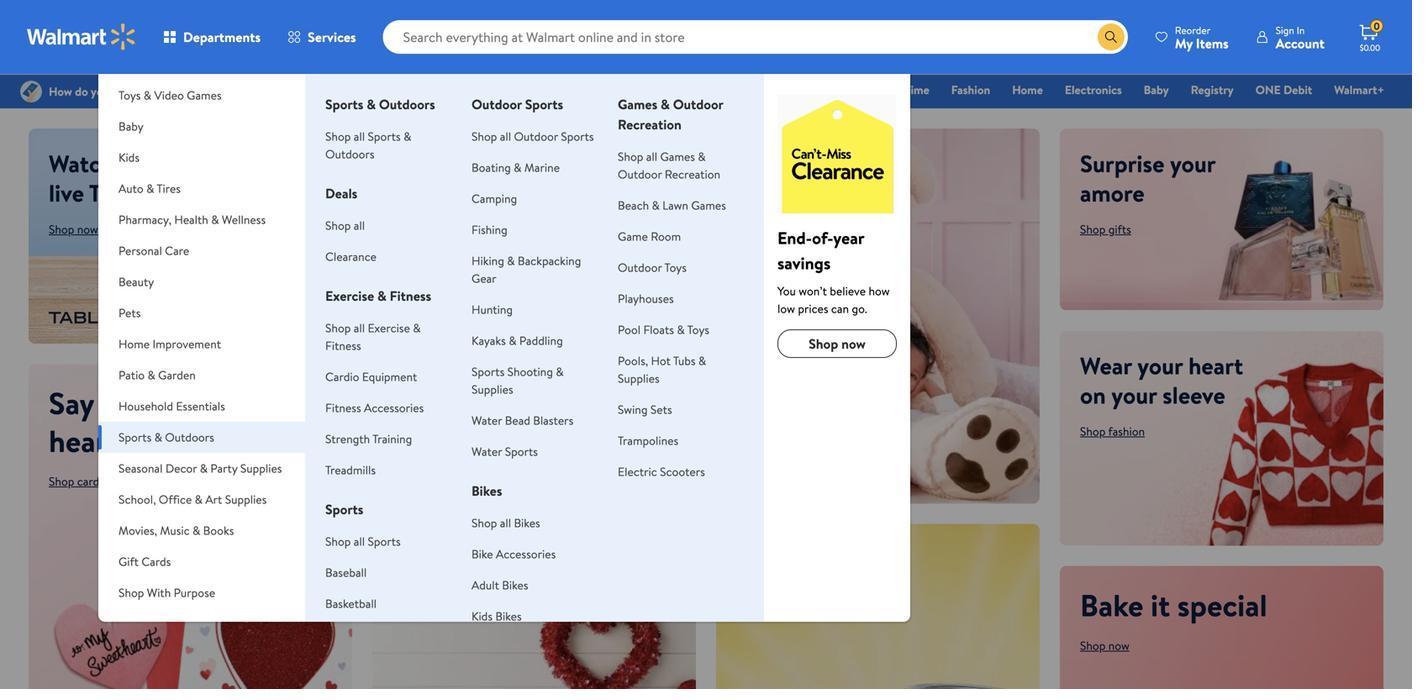 Task type: locate. For each thing, give the bounding box(es) containing it.
calling—party
[[475, 543, 614, 576]]

supplies up bead
[[472, 381, 513, 398]]

home up patio
[[119, 336, 150, 352]]

1 vertical spatial outdoors
[[325, 146, 375, 162]]

0 vertical spatial sports & outdoors
[[325, 95, 435, 114]]

shop now down bake
[[1080, 638, 1130, 654]]

games down home, furniture & appliances dropdown button on the top left
[[187, 87, 222, 103]]

game left the time
[[873, 82, 902, 98]]

pets button
[[98, 298, 305, 329]]

you
[[778, 283, 796, 299]]

now for watch & record live tv
[[77, 221, 98, 238]]

& inside games & outdoor recreation
[[661, 95, 670, 114]]

fitness up cardio on the bottom left
[[325, 338, 361, 354]]

household essentials button
[[98, 391, 305, 422]]

sports inside "sports shooting & supplies"
[[472, 364, 505, 380]]

deals up "shop all" link
[[325, 184, 358, 203]]

2 vertical spatial toys
[[687, 322, 710, 338]]

now down bake
[[1109, 638, 1130, 654]]

& inside watch & record live tv
[[119, 147, 135, 180]]

shop decorations
[[393, 587, 481, 604]]

games
[[187, 87, 222, 103], [618, 95, 658, 114], [660, 148, 695, 165], [691, 197, 726, 214]]

essentials down patio & garden dropdown button
[[176, 398, 225, 415]]

baby left registry
[[1144, 82, 1169, 98]]

0 vertical spatial outdoors
[[379, 95, 435, 114]]

0 vertical spatial toys
[[119, 87, 141, 103]]

0 vertical spatial it
[[101, 382, 121, 424]]

items
[[1196, 34, 1229, 53]]

1 horizontal spatial game
[[873, 82, 902, 98]]

sports & outdoors image
[[778, 94, 897, 214]]

supplies for school, office & art supplies
[[225, 491, 267, 508]]

trampolines
[[618, 433, 679, 449]]

0 vertical spatial kids
[[119, 149, 140, 166]]

bikes down adult bikes link
[[496, 608, 522, 625]]

home for home
[[1013, 82, 1043, 98]]

Search search field
[[383, 20, 1128, 54]]

bikes down the cupid's calling—party on!
[[502, 577, 529, 594]]

games down games & outdoor recreation
[[660, 148, 695, 165]]

your for wear
[[1138, 349, 1183, 382]]

baby link
[[1137, 81, 1177, 99]]

0 horizontal spatial home
[[119, 336, 150, 352]]

supplies right art
[[225, 491, 267, 508]]

baby for baby link
[[1144, 82, 1169, 98]]

games inside dropdown button
[[187, 87, 222, 103]]

adult bikes link
[[472, 577, 529, 594]]

1 horizontal spatial deals
[[513, 82, 541, 98]]

one
[[1256, 82, 1281, 98]]

supplies for pools, hot tubs & supplies
[[618, 370, 660, 387]]

search icon image
[[1105, 30, 1118, 44]]

shop inside shop all games & outdoor recreation
[[618, 148, 644, 165]]

0 vertical spatial essentials
[[617, 82, 667, 98]]

recreation up shop all games & outdoor recreation "link"
[[618, 115, 682, 134]]

0 horizontal spatial outdoors
[[165, 429, 214, 446]]

with
[[147, 585, 171, 601]]

accessories
[[364, 400, 424, 416], [496, 546, 556, 563]]

strength
[[325, 431, 370, 447]]

0 vertical spatial accessories
[[364, 400, 424, 416]]

training
[[373, 431, 412, 447]]

shop now down up
[[737, 587, 786, 604]]

it right bake
[[1151, 584, 1171, 626]]

baby for baby dropdown button
[[119, 118, 144, 135]]

1 vertical spatial deals
[[325, 184, 358, 203]]

home inside dropdown button
[[119, 336, 150, 352]]

hunting
[[472, 301, 513, 318]]

2 water from the top
[[472, 444, 502, 460]]

winter prep link
[[782, 81, 858, 99]]

essentials right the grocery
[[617, 82, 667, 98]]

0 vertical spatial water
[[472, 412, 502, 429]]

supplies right party
[[240, 460, 282, 477]]

0 horizontal spatial toys
[[119, 87, 141, 103]]

shop now link down the live
[[49, 221, 98, 238]]

shop now down the live
[[49, 221, 98, 238]]

1 vertical spatial sports & outdoors
[[119, 429, 214, 446]]

kayaks & paddling
[[472, 333, 563, 349]]

0 horizontal spatial sports & outdoors
[[119, 429, 214, 446]]

1 horizontal spatial outdoors
[[325, 146, 375, 162]]

personal care
[[119, 243, 189, 259]]

electric scooters
[[618, 464, 705, 480]]

home
[[1013, 82, 1043, 98], [119, 336, 150, 352]]

exercise down clearance link at the left top
[[325, 287, 374, 305]]

1 horizontal spatial kids
[[472, 608, 493, 625]]

1 vertical spatial kids
[[472, 608, 493, 625]]

your right wear
[[1138, 349, 1183, 382]]

shop now link for watch & record live tv
[[49, 221, 98, 238]]

now down tv
[[77, 221, 98, 238]]

home for home improvement
[[119, 336, 150, 352]]

pool floats & toys link
[[618, 322, 710, 338]]

all for shop all
[[354, 217, 365, 234]]

2 vertical spatial outdoors
[[165, 429, 214, 446]]

winter prep
[[789, 82, 851, 98]]

games right lawn
[[691, 197, 726, 214]]

adult bikes
[[472, 577, 529, 594]]

1 water from the top
[[472, 412, 502, 429]]

1 vertical spatial home
[[119, 336, 150, 352]]

fitness inside shop all exercise & fitness
[[325, 338, 361, 354]]

game down the beach
[[618, 228, 648, 245]]

kids for kids bikes
[[472, 608, 493, 625]]

cardio equipment link
[[325, 369, 417, 385]]

on!
[[619, 543, 652, 576]]

kids button
[[98, 142, 305, 173]]

1 horizontal spatial accessories
[[496, 546, 556, 563]]

baby inside dropdown button
[[119, 118, 144, 135]]

all inside shop all games & outdoor recreation
[[646, 148, 658, 165]]

baseball
[[325, 565, 367, 581]]

shop now for bake it special
[[1080, 638, 1130, 654]]

now down to
[[765, 587, 786, 604]]

all for shop all bikes
[[500, 515, 511, 531]]

0 horizontal spatial it
[[101, 382, 121, 424]]

outdoor
[[472, 95, 522, 114], [673, 95, 724, 114], [514, 128, 558, 145], [618, 166, 662, 182], [618, 259, 662, 276]]

0 horizontal spatial kids
[[119, 149, 140, 166]]

winter
[[789, 82, 824, 98]]

now
[[77, 221, 98, 238], [842, 335, 866, 353], [765, 587, 786, 604], [1109, 638, 1130, 654]]

grocery & essentials link
[[555, 81, 675, 99]]

paddling
[[520, 333, 563, 349]]

home improvement
[[119, 336, 221, 352]]

sets
[[651, 401, 672, 418]]

it right say
[[101, 382, 121, 424]]

shop now link down up
[[737, 587, 786, 604]]

departments button
[[150, 17, 274, 57]]

0 horizontal spatial accessories
[[364, 400, 424, 416]]

kids down adult
[[472, 608, 493, 625]]

love all ways
[[393, 175, 690, 250]]

home right 'fashion'
[[1013, 82, 1043, 98]]

pets
[[119, 305, 141, 321]]

recreation
[[618, 115, 682, 134], [665, 166, 721, 182]]

outdoor toys
[[618, 259, 687, 276]]

toys up tubs
[[687, 322, 710, 338]]

0 vertical spatial game
[[873, 82, 902, 98]]

outdoors up shop all sports & outdoors link at the left of page
[[379, 95, 435, 114]]

1 vertical spatial baby
[[119, 118, 144, 135]]

beauty
[[119, 274, 154, 290]]

decor
[[165, 460, 197, 477]]

toys
[[119, 87, 141, 103], [665, 259, 687, 276], [687, 322, 710, 338]]

1 vertical spatial exercise
[[368, 320, 410, 336]]

all for love all ways
[[515, 175, 566, 250]]

kids inside dropdown button
[[119, 149, 140, 166]]

now down go.
[[842, 335, 866, 353]]

1 horizontal spatial it
[[1151, 584, 1171, 626]]

1 vertical spatial toys
[[665, 259, 687, 276]]

0 vertical spatial home
[[1013, 82, 1043, 98]]

it for special
[[1151, 584, 1171, 626]]

recreation up lawn
[[665, 166, 721, 182]]

0 horizontal spatial essentials
[[176, 398, 225, 415]]

0 vertical spatial fitness
[[390, 287, 431, 305]]

essentials inside "dropdown button"
[[176, 398, 225, 415]]

shop all outdoor sports
[[472, 128, 594, 145]]

0 horizontal spatial baby
[[119, 118, 144, 135]]

pharmacy,
[[119, 211, 172, 228]]

my
[[1175, 34, 1193, 53]]

your inside the surprise your amore
[[1171, 147, 1216, 180]]

accessories down shop all bikes
[[496, 546, 556, 563]]

1 horizontal spatial heart
[[1189, 349, 1244, 382]]

exercise
[[325, 287, 374, 305], [368, 320, 410, 336]]

1 vertical spatial recreation
[[665, 166, 721, 182]]

$0.00
[[1360, 42, 1381, 53]]

outdoors up decor
[[165, 429, 214, 446]]

shop now link for bake it special
[[1080, 638, 1130, 654]]

0
[[1374, 19, 1380, 33]]

fitness down cardio on the bottom left
[[325, 400, 361, 416]]

outdoor inside games & outdoor recreation
[[673, 95, 724, 114]]

school,
[[119, 491, 156, 508]]

games right the grocery
[[618, 95, 658, 114]]

shop now for watch & record live tv
[[49, 221, 98, 238]]

heart
[[1189, 349, 1244, 382], [49, 420, 119, 462]]

auto & tires button
[[98, 173, 305, 204]]

1 vertical spatial fitness
[[325, 338, 361, 354]]

water sports
[[472, 444, 538, 460]]

shop all bikes
[[472, 515, 540, 531]]

sports inside dropdown button
[[119, 429, 152, 446]]

& inside shop all exercise & fitness
[[413, 320, 421, 336]]

& inside hiking & backpacking gear
[[507, 253, 515, 269]]

outdoor left day
[[673, 95, 724, 114]]

it inside say it from the heart
[[101, 382, 121, 424]]

1 vertical spatial heart
[[49, 420, 119, 462]]

fashion link
[[944, 81, 998, 99]]

1 vertical spatial accessories
[[496, 546, 556, 563]]

0 vertical spatial deals
[[513, 82, 541, 98]]

1 horizontal spatial baby
[[1144, 82, 1169, 98]]

1 horizontal spatial sports & outdoors
[[325, 95, 435, 114]]

sponsored
[[306, 342, 352, 356]]

toys down the room on the left top of the page
[[665, 259, 687, 276]]

1 vertical spatial it
[[1151, 584, 1171, 626]]

baby down toys & video games on the top left of the page
[[119, 118, 144, 135]]

1 horizontal spatial essentials
[[617, 82, 667, 98]]

game for game time
[[873, 82, 902, 98]]

all inside shop all sports & outdoors
[[354, 128, 365, 145]]

cupid's
[[393, 543, 469, 576]]

supplies inside pools, hot tubs & supplies
[[618, 370, 660, 387]]

gift cards
[[119, 554, 171, 570]]

exercise & fitness
[[325, 287, 431, 305]]

shop now
[[49, 221, 98, 238], [809, 335, 866, 353], [737, 587, 786, 604], [1080, 638, 1130, 654]]

outdoor toys link
[[618, 259, 687, 276]]

game time
[[873, 82, 930, 98]]

1 vertical spatial game
[[618, 228, 648, 245]]

supplies down pools, at the left of page
[[618, 370, 660, 387]]

exercise down exercise & fitness
[[368, 320, 410, 336]]

sports & outdoors down household essentials
[[119, 429, 214, 446]]

accessories up training
[[364, 400, 424, 416]]

0 vertical spatial baby
[[1144, 82, 1169, 98]]

water down water bead blasters
[[472, 444, 502, 460]]

0 vertical spatial recreation
[[618, 115, 682, 134]]

kids
[[119, 149, 140, 166], [472, 608, 493, 625]]

go.
[[852, 301, 868, 317]]

all inside shop all exercise & fitness
[[354, 320, 365, 336]]

outdoor up the beach
[[618, 166, 662, 182]]

toys down home, at the top left of page
[[119, 87, 141, 103]]

deals up the shop all outdoor sports on the left top of page
[[513, 82, 541, 98]]

outdoor up marine in the top left of the page
[[514, 128, 558, 145]]

wellness
[[222, 211, 266, 228]]

home link
[[1005, 81, 1051, 99]]

all for shop all sports
[[354, 534, 365, 550]]

1 horizontal spatial home
[[1013, 82, 1043, 98]]

shop now link
[[49, 221, 98, 238], [778, 330, 897, 358], [737, 587, 786, 604], [1080, 638, 1130, 654]]

& inside dropdown button
[[205, 56, 213, 72]]

party
[[211, 460, 238, 477]]

debit
[[1284, 82, 1313, 98]]

baby
[[1144, 82, 1169, 98], [119, 118, 144, 135]]

0 horizontal spatial heart
[[49, 420, 119, 462]]

fitness up shop all exercise & fitness link
[[390, 287, 431, 305]]

departments
[[183, 28, 261, 46]]

bake it special
[[1080, 584, 1268, 626]]

1 vertical spatial essentials
[[176, 398, 225, 415]]

outdoors up "shop all" link
[[325, 146, 375, 162]]

baby button
[[98, 111, 305, 142]]

shop now link down bake
[[1080, 638, 1130, 654]]

sports & outdoors up shop all sports & outdoors
[[325, 95, 435, 114]]

electric
[[618, 464, 657, 480]]

purpose
[[174, 585, 215, 601]]

fishing
[[472, 222, 508, 238]]

video
[[154, 87, 184, 103]]

toys & video games
[[119, 87, 222, 103]]

0 vertical spatial heart
[[1189, 349, 1244, 382]]

blasters
[[533, 412, 574, 429]]

shop all sports & outdoors link
[[325, 128, 411, 162]]

low
[[778, 301, 795, 317]]

kids up auto
[[119, 149, 140, 166]]

water left bead
[[472, 412, 502, 429]]

1 vertical spatial water
[[472, 444, 502, 460]]

shop gifts
[[1080, 221, 1132, 238]]

0 horizontal spatial game
[[618, 228, 648, 245]]

your right surprise at the top right
[[1171, 147, 1216, 180]]



Task type: vqa. For each thing, say whether or not it's contained in the screenshot.
In-store option at the bottom left
no



Task type: describe. For each thing, give the bounding box(es) containing it.
playhouses
[[618, 291, 674, 307]]

outdoor up playhouses
[[618, 259, 662, 276]]

tv
[[89, 177, 117, 209]]

shop now down can
[[809, 335, 866, 353]]

recreation inside games & outdoor recreation
[[618, 115, 682, 134]]

health
[[174, 211, 208, 228]]

decorations
[[421, 587, 481, 604]]

room
[[651, 228, 681, 245]]

sports shooting & supplies
[[472, 364, 564, 398]]

supplies for seasonal decor & party supplies
[[240, 460, 282, 477]]

art
[[205, 491, 222, 508]]

shop inside shop all exercise & fitness
[[325, 320, 351, 336]]

record
[[141, 147, 208, 180]]

shop decorations link
[[393, 587, 481, 604]]

outdoors inside dropdown button
[[165, 429, 214, 446]]

backpacking
[[518, 253, 581, 269]]

kids for kids
[[119, 149, 140, 166]]

heart inside say it from the heart
[[49, 420, 119, 462]]

accessories for bike accessories
[[496, 546, 556, 563]]

recreation inside shop all games & outdoor recreation
[[665, 166, 721, 182]]

bikes up shop all bikes link
[[472, 482, 502, 500]]

camping
[[472, 190, 517, 207]]

shop now link down can
[[778, 330, 897, 358]]

2 vertical spatial fitness
[[325, 400, 361, 416]]

auto & tires
[[119, 180, 181, 197]]

sleeve
[[1163, 379, 1226, 412]]

wear
[[1080, 349, 1132, 382]]

your up the fashion
[[1112, 379, 1157, 412]]

care
[[165, 243, 189, 259]]

outdoor inside shop all games & outdoor recreation
[[618, 166, 662, 182]]

2 horizontal spatial outdoors
[[379, 95, 435, 114]]

office
[[159, 491, 192, 508]]

exercise inside shop all exercise & fitness
[[368, 320, 410, 336]]

shop inside shop all sports & outdoors
[[325, 128, 351, 145]]

clearance
[[325, 248, 377, 265]]

sports shooting & supplies link
[[472, 364, 564, 398]]

the
[[200, 382, 244, 424]]

supplies inside "sports shooting & supplies"
[[472, 381, 513, 398]]

shop fashion link
[[1080, 423, 1145, 440]]

accessories for fitness accessories
[[364, 400, 424, 416]]

personal care button
[[98, 235, 305, 267]]

services button
[[274, 17, 370, 57]]

deals link
[[505, 81, 548, 99]]

bead
[[505, 412, 531, 429]]

sports & outdoors inside dropdown button
[[119, 429, 214, 446]]

sports inside shop all sports & outdoors
[[368, 128, 401, 145]]

garden
[[158, 367, 196, 383]]

home,
[[119, 56, 153, 72]]

1 horizontal spatial toys
[[665, 259, 687, 276]]

all for shop all exercise & fitness
[[354, 320, 365, 336]]

surprise your amore
[[1080, 147, 1216, 209]]

shop cards
[[49, 473, 104, 490]]

heart inside wear your heart on your sleeve
[[1189, 349, 1244, 382]]

it for from
[[101, 382, 121, 424]]

all for shop all outdoor sports
[[500, 128, 511, 145]]

shop all exercise & fitness
[[325, 320, 421, 354]]

& inside 'dropdown button'
[[193, 523, 200, 539]]

your for surprise
[[1171, 147, 1216, 180]]

gifts
[[1109, 221, 1132, 238]]

cards
[[77, 473, 104, 490]]

love
[[393, 175, 502, 250]]

appliances
[[216, 56, 271, 72]]

Walmart Site-Wide search field
[[383, 20, 1128, 54]]

cupid's calling—party on!
[[393, 543, 652, 576]]

boating & marine link
[[472, 159, 560, 176]]

account
[[1276, 34, 1325, 53]]

home, furniture & appliances button
[[98, 49, 305, 80]]

sign in account
[[1276, 23, 1325, 53]]

one debit link
[[1248, 81, 1320, 99]]

& inside pools, hot tubs & supplies
[[699, 353, 706, 369]]

lawn
[[663, 197, 689, 214]]

shop with purpose
[[119, 585, 215, 601]]

shop inside dropdown button
[[119, 585, 144, 601]]

pool
[[618, 322, 641, 338]]

sign
[[1276, 23, 1295, 37]]

seasonal decor & party supplies button
[[98, 453, 305, 484]]

hiking & backpacking gear
[[472, 253, 581, 287]]

games inside shop all games & outdoor recreation
[[660, 148, 695, 165]]

pools, hot tubs & supplies
[[618, 353, 706, 387]]

amore
[[1080, 177, 1145, 209]]

game room
[[618, 228, 681, 245]]

0 vertical spatial exercise
[[325, 287, 374, 305]]

up to 60% off
[[737, 543, 880, 576]]

now for up to 60% off
[[765, 587, 786, 604]]

day
[[747, 82, 767, 98]]

cards
[[142, 554, 171, 570]]

savings
[[778, 251, 831, 275]]

cardio
[[325, 369, 359, 385]]

home, furniture & appliances
[[119, 56, 271, 72]]

won't
[[799, 283, 827, 299]]

games inside games & outdoor recreation
[[618, 95, 658, 114]]

basketball link
[[325, 596, 377, 612]]

floats
[[644, 322, 674, 338]]

pool floats & toys
[[618, 322, 710, 338]]

tubs
[[673, 353, 696, 369]]

shop now for up to 60% off
[[737, 587, 786, 604]]

all for shop all sports & outdoors
[[354, 128, 365, 145]]

shop all exercise & fitness link
[[325, 320, 421, 354]]

toys inside 'toys & video games' dropdown button
[[119, 87, 141, 103]]

household essentials
[[119, 398, 225, 415]]

shop all
[[325, 217, 365, 234]]

valentine's day link
[[682, 81, 775, 99]]

grocery
[[563, 82, 604, 98]]

walmart image
[[27, 24, 136, 50]]

bikes up bike accessories
[[514, 515, 540, 531]]

outdoor sports
[[472, 95, 563, 114]]

surprise
[[1080, 147, 1165, 180]]

& inside shop all games & outdoor recreation
[[698, 148, 706, 165]]

equipment
[[362, 369, 417, 385]]

strength training link
[[325, 431, 412, 447]]

game for game room
[[618, 228, 648, 245]]

off
[[849, 543, 880, 576]]

ways
[[579, 175, 690, 250]]

shop all games & outdoor recreation
[[618, 148, 721, 182]]

up
[[737, 543, 766, 576]]

outdoors inside shop all sports & outdoors
[[325, 146, 375, 162]]

shop now link for up to 60% off
[[737, 587, 786, 604]]

now for bake it special
[[1109, 638, 1130, 654]]

bike accessories link
[[472, 546, 556, 563]]

of-
[[812, 226, 834, 250]]

shop all games & outdoor recreation link
[[618, 148, 721, 182]]

hunting link
[[472, 301, 513, 318]]

2 horizontal spatial toys
[[687, 322, 710, 338]]

kids bikes
[[472, 608, 522, 625]]

outdoor up the shop all outdoor sports on the left top of page
[[472, 95, 522, 114]]

0 horizontal spatial deals
[[325, 184, 358, 203]]

water for water sports
[[472, 444, 502, 460]]

water for water bead blasters
[[472, 412, 502, 429]]

& inside "sports shooting & supplies"
[[556, 364, 564, 380]]

& inside shop all sports & outdoors
[[404, 128, 411, 145]]

services
[[308, 28, 356, 46]]

beauty button
[[98, 267, 305, 298]]

playhouses link
[[618, 291, 674, 307]]

prices
[[798, 301, 829, 317]]

all for shop all games & outdoor recreation
[[646, 148, 658, 165]]

fitness accessories
[[325, 400, 424, 416]]

pharmacy, health & wellness
[[119, 211, 266, 228]]

from
[[128, 382, 193, 424]]

bake
[[1080, 584, 1144, 626]]

household
[[119, 398, 173, 415]]



